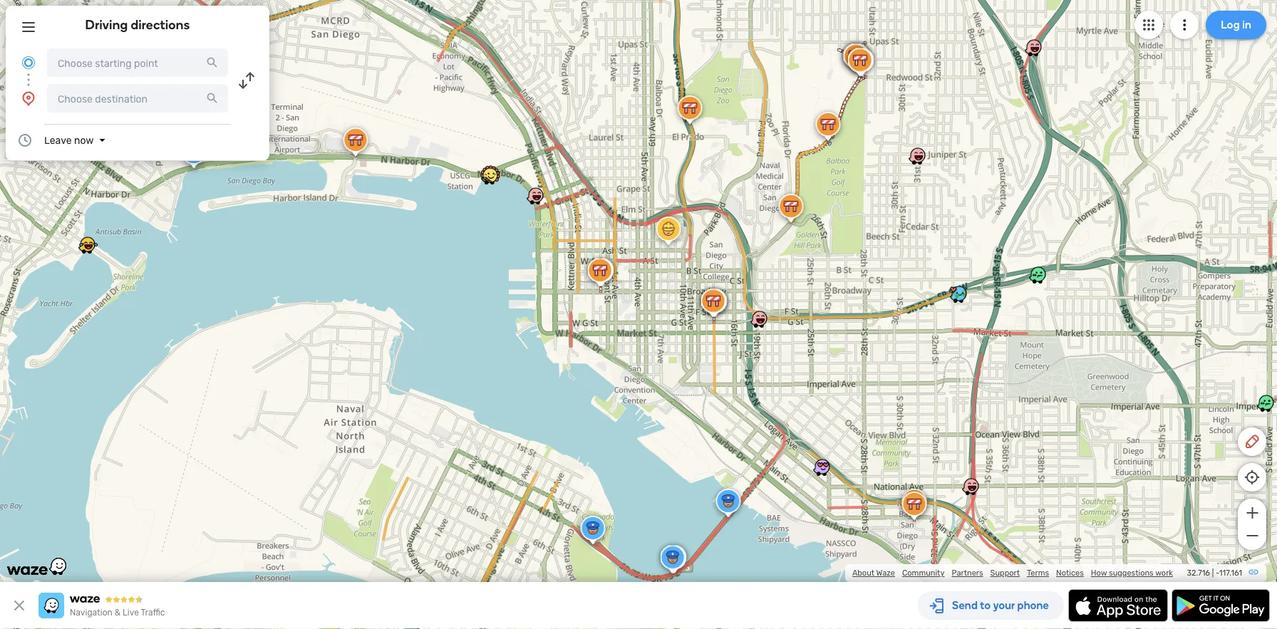 Task type: vqa. For each thing, say whether or not it's contained in the screenshot.
a
no



Task type: describe. For each thing, give the bounding box(es) containing it.
32.716 | -117.161
[[1187, 568, 1242, 578]]

partners link
[[952, 568, 983, 578]]

x image
[[11, 597, 28, 614]]

driving directions
[[85, 17, 190, 32]]

link image
[[1248, 567, 1260, 578]]

how
[[1091, 568, 1107, 578]]

leave now
[[44, 134, 94, 146]]

&
[[115, 608, 121, 618]]

support link
[[991, 568, 1020, 578]]

32.716
[[1187, 568, 1210, 578]]

about waze link
[[853, 568, 895, 578]]

-
[[1216, 568, 1220, 578]]

terms
[[1027, 568, 1049, 578]]

leave
[[44, 134, 72, 146]]

terms link
[[1027, 568, 1049, 578]]

pencil image
[[1244, 433, 1261, 451]]

Choose starting point text field
[[47, 48, 228, 77]]

|
[[1212, 568, 1214, 578]]

about
[[853, 568, 875, 578]]

clock image
[[16, 132, 34, 149]]

partners
[[952, 568, 983, 578]]

zoom in image
[[1244, 505, 1261, 522]]

location image
[[20, 90, 37, 107]]

notices
[[1056, 568, 1084, 578]]

now
[[74, 134, 94, 146]]

117.161
[[1220, 568, 1242, 578]]

notices link
[[1056, 568, 1084, 578]]



Task type: locate. For each thing, give the bounding box(es) containing it.
zoom out image
[[1244, 527, 1261, 545]]

Choose destination text field
[[47, 84, 228, 113]]

navigation
[[70, 608, 113, 618]]

directions
[[131, 17, 190, 32]]

community
[[902, 568, 945, 578]]

live
[[123, 608, 139, 618]]

current location image
[[20, 54, 37, 71]]

about waze community partners support terms notices how suggestions work
[[853, 568, 1173, 578]]

navigation & live traffic
[[70, 608, 165, 618]]

waze
[[876, 568, 895, 578]]

how suggestions work link
[[1091, 568, 1173, 578]]

traffic
[[141, 608, 165, 618]]

suggestions
[[1109, 568, 1154, 578]]

work
[[1156, 568, 1173, 578]]

community link
[[902, 568, 945, 578]]

driving
[[85, 17, 128, 32]]

support
[[991, 568, 1020, 578]]



